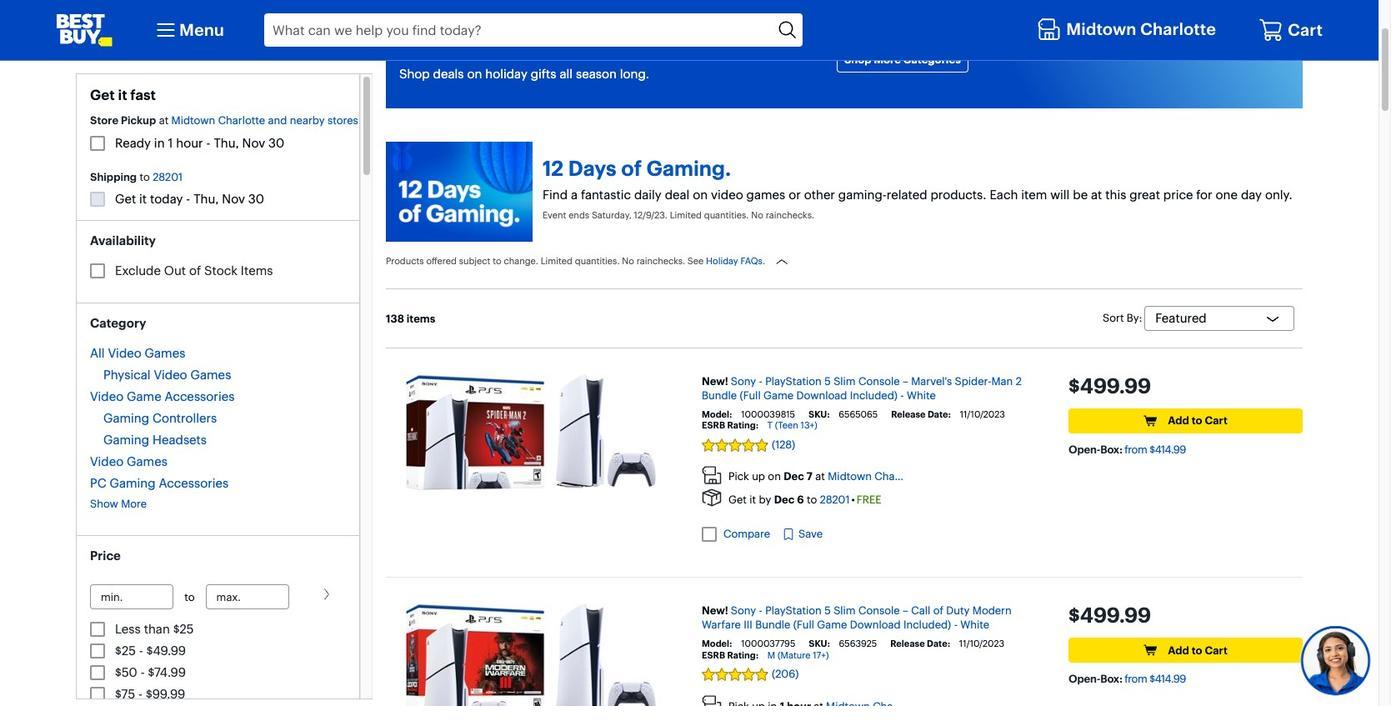 Task type: describe. For each thing, give the bounding box(es) containing it.
shipping to 28201
[[90, 170, 183, 183]]

more inside the 'all video games physical video games video game accessories gaming controllers gaming headsets video games pc gaming accessories show more'
[[121, 497, 147, 510]]

for
[[1197, 187, 1213, 203]]

faqs
[[741, 255, 763, 267]]

t (teen 13+)
[[768, 420, 818, 431]]

nearby
[[290, 113, 325, 127]]

1 vertical spatial thu,
[[194, 191, 219, 207]]

physical video games link
[[103, 367, 231, 383]]

7
[[807, 470, 813, 483]]

t (teen 13+) link
[[768, 420, 818, 431]]

$25 - $49.99 checkbox
[[90, 643, 105, 658]]

get it today - thu, nov 30
[[115, 191, 264, 207]]

- up 1000039815
[[759, 374, 763, 388]]

pickup
[[121, 113, 156, 127]]

items
[[241, 263, 273, 279]]

less than $25
[[115, 621, 194, 636]]

rating for (full
[[727, 420, 756, 431]]

midtown inside dropdown button
[[1066, 18, 1137, 39]]

(206)
[[772, 667, 799, 680]]

great deals. all right here. shop deals on holiday gifts all season long.
[[399, 25, 770, 81]]

holiday
[[485, 66, 528, 81]]

on inside 12 days of gaming. find a fantastic daily deal on video games or other gaming-related products. each item will be at this great price for one day only. event ends saturday, 12/9/23. limited quantities. no rainchecks.
[[693, 187, 708, 203]]

pc gaming accessories link
[[90, 475, 229, 491]]

in
[[154, 135, 165, 151]]

0 horizontal spatial rainchecks.
[[637, 255, 685, 267]]

5 for download
[[825, 374, 831, 388]]

item
[[1021, 187, 1047, 203]]

12 days of gaming. link
[[543, 156, 731, 181]]

$50 - $74.99 link
[[115, 664, 186, 680]]

open- for sony - playstation 5 slim console – call of duty modern warfare iii bundle (full game download included) - white
[[1069, 672, 1101, 686]]

price
[[1164, 187, 1193, 203]]

best buy help human beacon image
[[1300, 625, 1371, 696]]

video up video game accessories link
[[154, 367, 187, 383]]

bundle inside sony - playstation 5 slim console – marvel's spider-man 2 bundle (full game download included) - white
[[702, 389, 737, 402]]

midtown charlotte button
[[828, 470, 922, 483]]

28201 button
[[153, 170, 183, 184]]

(full inside sony - playstation 5 slim console – call of duty modern warfare iii bundle (full game download included) - white
[[793, 618, 814, 631]]

esrb rating : for bundle
[[702, 420, 759, 431]]

add for sony - playstation 5 slim console – marvel's spider-man 2 bundle (full game download included) - white
[[1168, 414, 1189, 427]]

$75
[[115, 686, 135, 701]]

each
[[990, 187, 1018, 203]]

- up (128) link
[[901, 389, 904, 402]]

2 vertical spatial charlotte
[[875, 470, 922, 483]]

$75 - $99.99 checkbox
[[90, 686, 105, 701]]

holiday
[[706, 255, 738, 267]]

video up physical
[[108, 345, 141, 361]]

at inside 12 days of gaming. find a fantastic daily deal on video games or other gaming-related products. each item will be at this great price for one day only. event ends saturday, 12/9/23. limited quantities. no rainchecks.
[[1091, 187, 1102, 203]]

great
[[399, 25, 480, 61]]

fast
[[130, 86, 156, 103]]

sony - playstation 5 slim console – marvel's spider-man 2 bundle (full game download included) - white - front_zoom image
[[406, 374, 656, 490]]

0 vertical spatial gaming
[[103, 410, 149, 426]]

$49.99
[[146, 642, 186, 658]]

marvel's
[[911, 374, 952, 388]]

all video games physical video games video game accessories gaming controllers gaming headsets video games pc gaming accessories show more
[[90, 345, 235, 510]]

categories
[[903, 53, 961, 66]]

Type to search. Navigate forward to hear suggestions text field
[[264, 13, 774, 47]]

save button
[[782, 526, 823, 543]]

saturday,
[[592, 209, 632, 221]]

charlotte inside dropdown button
[[1140, 18, 1216, 39]]

- right $50
[[141, 664, 145, 680]]

of for stock
[[189, 263, 201, 279]]

sony - playstation 5 slim console – marvel's spider-man 2 bundle (full game download included) - white
[[702, 374, 1022, 402]]

open-box: from $414.99 for sony - playstation 5 slim console – marvel's spider-man 2 bundle (full game download included) - white
[[1069, 443, 1186, 456]]

1 vertical spatial games
[[191, 367, 231, 383]]

game inside the 'all video games physical video games video game accessories gaming controllers gaming headsets video games pc gaming accessories show more'
[[127, 388, 161, 404]]

pc
[[90, 475, 106, 491]]

slim for included)
[[834, 374, 856, 388]]

see
[[688, 255, 704, 267]]

availability
[[90, 233, 156, 249]]

model: for sony - playstation 5 slim console – marvel's spider-man 2 bundle (full game download included) - white
[[702, 409, 732, 420]]

0 vertical spatial thu,
[[214, 135, 239, 151]]

0 vertical spatial 28201
[[153, 170, 183, 183]]

or
[[789, 187, 801, 203]]

dec for get it by
[[774, 493, 795, 506]]

holiday faqs link
[[706, 255, 763, 267]]

2 horizontal spatial get
[[729, 493, 747, 506]]

11/10/2023 for duty
[[959, 638, 1005, 650]]

add to cart for sony - playstation 5 slim console – marvel's spider-man 2 bundle (full game download included) - white
[[1168, 414, 1228, 427]]

1 vertical spatial charlotte
[[218, 113, 265, 127]]

add to cart button for sony - playstation 5 slim console – call of duty modern warfare iii bundle (full game download included) - white
[[1069, 638, 1303, 663]]

fantastic
[[581, 187, 631, 203]]

0 vertical spatial $25
[[173, 621, 194, 636]]

2 vertical spatial on
[[768, 470, 781, 483]]

1 vertical spatial 28201
[[820, 493, 850, 506]]

sort by:
[[1103, 311, 1142, 325]]

$99.99
[[146, 686, 185, 701]]

1 vertical spatial no
[[622, 255, 634, 267]]

no inside 12 days of gaming. find a fantastic daily deal on video games or other gaming-related products. each item will be at this great price for one day only. event ends saturday, 12/9/23. limited quantities. no rainchecks.
[[751, 209, 763, 221]]

– for white
[[903, 374, 909, 388]]

1 horizontal spatial shop
[[844, 53, 872, 66]]

bestbuy.com image
[[56, 13, 113, 47]]

items
[[407, 312, 435, 325]]

(128)
[[772, 437, 795, 451]]

menu button
[[153, 17, 224, 43]]

138 items
[[386, 312, 435, 325]]

11/10/2023 for man
[[960, 409, 1005, 420]]

0 horizontal spatial 30
[[248, 191, 264, 207]]

sony for iii
[[731, 604, 756, 617]]

sony - playstation 5 slim console – call of duty modern warfare iii bundle (full game download included) - white
[[702, 604, 1012, 631]]

deal
[[665, 187, 690, 203]]

cart inside cart link
[[1288, 19, 1323, 40]]

pick
[[729, 470, 749, 483]]

shop inside great deals. all right here. shop deals on holiday gifts all season long.
[[399, 66, 430, 81]]

0 horizontal spatial limited
[[541, 255, 573, 267]]

$25 - $49.99
[[115, 642, 186, 658]]

headsets
[[153, 432, 207, 448]]

spider-
[[955, 374, 992, 388]]

deals.
[[486, 25, 572, 61]]

other
[[804, 187, 835, 203]]

included) inside sony - playstation 5 slim console – call of duty modern warfare iii bundle (full game download included) - white
[[904, 618, 951, 631]]

– for included)
[[903, 604, 909, 617]]

release for included)
[[891, 638, 925, 650]]

from $414.99 for sony - playstation 5 slim console – marvel's spider-man 2 bundle (full game download included) - white
[[1125, 443, 1186, 456]]

limited inside 12 days of gaming. find a fantastic daily deal on video games or other gaming-related products. each item will be at this great price for one day only. event ends saturday, 12/9/23. limited quantities. no rainchecks.
[[670, 209, 702, 221]]

1 horizontal spatial 30
[[268, 135, 284, 151]]

from $414.99 for sony - playstation 5 slim console – call of duty modern warfare iii bundle (full game download included) - white
[[1125, 672, 1186, 686]]

6563925
[[839, 638, 877, 650]]

box: for sony - playstation 5 slim console – marvel's spider-man 2 bundle (full game download included) - white
[[1101, 443, 1123, 456]]

2 vertical spatial games
[[127, 453, 168, 469]]

shop more categories link
[[837, 47, 968, 72]]

products offered subject to change. limited quantities. no rainchecks. see holiday faqs .
[[386, 255, 765, 267]]

exclude out of stock items
[[115, 263, 273, 279]]

t
[[768, 420, 773, 431]]

sku: for (full
[[809, 638, 830, 650]]

$74.99
[[148, 664, 186, 680]]

2 vertical spatial gaming
[[110, 475, 156, 491]]

$499.99 for 2
[[1069, 374, 1151, 399]]

find
[[543, 187, 568, 203]]

0 horizontal spatial quantities.
[[575, 255, 620, 267]]

get for get it today - thu, nov 30
[[115, 191, 136, 207]]

gaming.
[[647, 156, 731, 181]]

$50 - $74.99
[[115, 664, 186, 680]]

related
[[887, 187, 928, 203]]

video game accessories link
[[90, 388, 235, 404]]

stock
[[204, 263, 238, 279]]

1
[[168, 135, 173, 151]]

video games link
[[90, 453, 168, 469]]

0 vertical spatial accessories
[[165, 388, 235, 404]]

1 vertical spatial accessories
[[159, 475, 229, 491]]

12
[[543, 156, 564, 181]]

show
[[90, 497, 118, 510]]

games
[[747, 187, 786, 203]]

days
[[568, 156, 617, 181]]

open- for sony - playstation 5 slim console – marvel's spider-man 2 bundle (full game download included) - white
[[1069, 443, 1101, 456]]

0 horizontal spatial midtown
[[171, 113, 215, 127]]

rainchecks. inside 12 days of gaming. find a fantastic daily deal on video games or other gaming-related products. each item will be at this great price for one day only. event ends saturday, 12/9/23. limited quantities. no rainchecks.
[[766, 209, 814, 221]]

1 vertical spatial $25
[[115, 642, 136, 658]]

model: for sony - playstation 5 slim console – call of duty modern warfare iii bundle (full game download included) - white
[[702, 638, 732, 650]]

video
[[711, 187, 743, 203]]

- right $75
[[138, 686, 143, 701]]

13+)
[[801, 420, 818, 431]]

out
[[164, 263, 186, 279]]

.
[[763, 255, 765, 267]]

add for sony - playstation 5 slim console – call of duty modern warfare iii bundle (full game download included) - white
[[1168, 643, 1189, 657]]

cart for 2
[[1205, 414, 1228, 427]]

on inside great deals. all right here. shop deals on holiday gifts all season long.
[[467, 66, 482, 81]]

date: for white
[[928, 409, 951, 420]]

esrb for sony - playstation 5 slim console – marvel's spider-man 2 bundle (full game download included) - white
[[702, 420, 725, 431]]

one
[[1216, 187, 1238, 203]]

release date: for white
[[891, 409, 951, 420]]

dec for pick up on
[[784, 470, 804, 483]]



Task type: locate. For each thing, give the bounding box(es) containing it.
0 horizontal spatial on
[[467, 66, 482, 81]]

1 5 from the top
[[825, 374, 831, 388]]

open-
[[1069, 443, 1101, 456], [1069, 672, 1101, 686]]

1 horizontal spatial it
[[139, 191, 147, 207]]

0 vertical spatial white
[[907, 389, 936, 402]]

playstation for (full
[[765, 604, 822, 617]]

0 vertical spatial on
[[467, 66, 482, 81]]

2 horizontal spatial game
[[817, 618, 847, 631]]

1 open- from the top
[[1069, 443, 1101, 456]]

0 vertical spatial 11/10/2023
[[960, 409, 1005, 420]]

release date: down "call"
[[891, 638, 950, 650]]

midtown
[[1066, 18, 1137, 39], [171, 113, 215, 127], [828, 470, 872, 483]]

5 for (full
[[825, 604, 831, 617]]

great
[[1130, 187, 1160, 203]]

warfare
[[702, 618, 741, 631]]

cart link
[[1259, 18, 1323, 43]]

- right hour
[[206, 135, 211, 151]]

0 vertical spatial of
[[621, 156, 642, 181]]

quantities.
[[704, 209, 749, 221], [575, 255, 620, 267]]

2 horizontal spatial midtown
[[1066, 18, 1137, 39]]

less than $25 link
[[115, 621, 194, 636]]

show more button
[[90, 497, 147, 511]]

1 vertical spatial 11/10/2023
[[959, 638, 1005, 650]]

m (mature 17+) link
[[768, 649, 829, 661]]

playstation inside sony - playstation 5 slim console – call of duty modern warfare iii bundle (full game download included) - white
[[765, 604, 822, 617]]

hour
[[176, 135, 203, 151]]

sony up 1000039815
[[731, 374, 756, 388]]

sony inside sony - playstation 5 slim console – marvel's spider-man 2 bundle (full game download included) - white
[[731, 374, 756, 388]]

1 vertical spatial 30
[[248, 191, 264, 207]]

1 vertical spatial limited
[[541, 255, 573, 267]]

30 down "and"
[[268, 135, 284, 151]]

: for (128)
[[756, 420, 759, 431]]

– left "call"
[[903, 604, 909, 617]]

: left t
[[756, 420, 759, 431]]

all
[[560, 66, 573, 81]]

at up in
[[159, 113, 169, 127]]

0 vertical spatial box:
[[1101, 443, 1123, 456]]

dec left 6
[[774, 493, 795, 506]]

1 box: from the top
[[1101, 443, 1123, 456]]

cart for modern
[[1205, 643, 1228, 657]]

controllers
[[153, 410, 217, 426]]

0 vertical spatial more
[[874, 53, 901, 66]]

0 horizontal spatial at
[[159, 113, 169, 127]]

day
[[1241, 187, 1262, 203]]

game inside sony - playstation 5 slim console – call of duty modern warfare iii bundle (full game download included) - white
[[817, 618, 847, 631]]

1 horizontal spatial limited
[[670, 209, 702, 221]]

2 slim from the top
[[834, 604, 856, 617]]

will
[[1051, 187, 1070, 203]]

white down the marvel's
[[907, 389, 936, 402]]

Exclude Out of Stock Items checkbox
[[90, 264, 105, 279]]

0 vertical spatial release
[[891, 409, 926, 420]]

playstation up 1000037795
[[765, 604, 822, 617]]

(teen
[[775, 420, 798, 431]]

get down pick
[[729, 493, 747, 506]]

offered
[[426, 255, 457, 267]]

$50
[[115, 664, 137, 680]]

0 vertical spatial no
[[751, 209, 763, 221]]

Compare checkbox
[[702, 526, 717, 542]]

28201 left •
[[820, 493, 850, 506]]

it left fast on the top of the page
[[118, 86, 127, 103]]

cart icon image
[[1259, 18, 1284, 43]]

new!
[[702, 374, 728, 388], [702, 604, 728, 617]]

white inside sony - playstation 5 slim console – call of duty modern warfare iii bundle (full game download included) - white
[[961, 618, 990, 631]]

Ready in 1 hour - Thu, Nov 30 checkbox
[[90, 136, 105, 151]]

shop left categories
[[844, 53, 872, 66]]

1 vertical spatial nov
[[222, 191, 245, 207]]

rating left t
[[727, 420, 756, 431]]

thu, down store pickup at midtown charlotte and nearby stores
[[214, 135, 239, 151]]

no
[[751, 209, 763, 221], [622, 255, 634, 267]]

0 horizontal spatial get
[[90, 86, 115, 103]]

release date: for included)
[[891, 638, 950, 650]]

quantities. inside 12 days of gaming. find a fantastic daily deal on video games or other gaming-related products. each item will be at this great price for one day only. event ends saturday, 12/9/23. limited quantities. no rainchecks.
[[704, 209, 749, 221]]

of
[[621, 156, 642, 181], [189, 263, 201, 279], [933, 604, 944, 617]]

2 : from the top
[[756, 649, 759, 661]]

esrb rating : down warfare
[[702, 649, 759, 661]]

daily
[[634, 187, 662, 203]]

games
[[145, 345, 185, 361], [191, 367, 231, 383], [127, 453, 168, 469]]

apply price range image
[[320, 587, 334, 601]]

1 horizontal spatial rainchecks.
[[766, 209, 814, 221]]

1 horizontal spatial quantities.
[[704, 209, 749, 221]]

5 inside sony - playstation 5 slim console – marvel's spider-man 2 bundle (full game download included) - white
[[825, 374, 831, 388]]

0 vertical spatial add to cart
[[1168, 414, 1228, 427]]

game up 1000039815
[[764, 389, 794, 402]]

download inside sony - playstation 5 slim console – call of duty modern warfare iii bundle (full game download included) - white
[[850, 618, 901, 631]]

28201 up today
[[153, 170, 183, 183]]

0 vertical spatial midtown
[[1066, 18, 1137, 39]]

0 vertical spatial new!
[[702, 374, 728, 388]]

bundle inside sony - playstation 5 slim console – call of duty modern warfare iii bundle (full game download included) - white
[[756, 618, 791, 631]]

0 horizontal spatial no
[[622, 255, 634, 267]]

all up season
[[577, 25, 616, 61]]

2 from $414.99 from the top
[[1125, 672, 1186, 686]]

138
[[386, 312, 404, 325]]

0 horizontal spatial charlotte
[[218, 113, 265, 127]]

0 horizontal spatial download
[[797, 389, 847, 402]]

1 horizontal spatial midtown
[[828, 470, 872, 483]]

1 horizontal spatial white
[[961, 618, 990, 631]]

slim up 6563925
[[834, 604, 856, 617]]

all inside great deals. all right here. shop deals on holiday gifts all season long.
[[577, 25, 616, 61]]

esrb rating : left t
[[702, 420, 759, 431]]

1 vertical spatial gaming
[[103, 432, 149, 448]]

1 vertical spatial esrb rating :
[[702, 649, 759, 661]]

esrb rating : for warfare
[[702, 649, 759, 661]]

0 vertical spatial nov
[[242, 135, 265, 151]]

no down games
[[751, 209, 763, 221]]

release date: down the marvel's
[[891, 409, 951, 420]]

gaming up gaming headsets link
[[103, 410, 149, 426]]

30 up items
[[248, 191, 264, 207]]

slim up 6565065
[[834, 374, 856, 388]]

1 horizontal spatial on
[[693, 187, 708, 203]]

compare
[[724, 527, 770, 540]]

1 esrb from the top
[[702, 420, 725, 431]]

and
[[268, 113, 287, 127]]

model: down warfare
[[702, 638, 732, 650]]

1 vertical spatial (full
[[793, 618, 814, 631]]

gifts
[[531, 66, 556, 81]]

all video games link
[[90, 345, 231, 361]]

game up gaming controllers link
[[127, 388, 161, 404]]

0 horizontal spatial bundle
[[702, 389, 737, 402]]

add to cart for sony - playstation 5 slim console – call of duty modern warfare iii bundle (full game download included) - white
[[1168, 643, 1228, 657]]

console inside sony - playstation 5 slim console – marvel's spider-man 2 bundle (full game download included) - white
[[859, 374, 900, 388]]

– inside sony - playstation 5 slim console – marvel's spider-man 2 bundle (full game download included) - white
[[903, 374, 909, 388]]

1 horizontal spatial all
[[577, 25, 616, 61]]

included) down "call"
[[904, 618, 951, 631]]

– left the marvel's
[[903, 374, 909, 388]]

0 vertical spatial dec
[[784, 470, 804, 483]]

by
[[759, 493, 771, 506]]

duty
[[947, 604, 970, 617]]

console for -
[[859, 374, 900, 388]]

2 model: from the top
[[702, 638, 732, 650]]

on right "up"
[[768, 470, 781, 483]]

at right the 7
[[816, 470, 825, 483]]

1 horizontal spatial bundle
[[756, 618, 791, 631]]

0 horizontal spatial 28201
[[153, 170, 183, 183]]

nov down ready in 1 hour - thu, nov 30
[[222, 191, 245, 207]]

0 vertical spatial playstation
[[765, 374, 822, 388]]

1 vertical spatial box:
[[1101, 672, 1123, 686]]

release for white
[[891, 409, 926, 420]]

28201
[[153, 170, 183, 183], [820, 493, 850, 506]]

than
[[144, 621, 170, 636]]

rainchecks. left see
[[637, 255, 685, 267]]

pick up on dec 7 at midtown charlotte
[[729, 470, 922, 483]]

at right be
[[1091, 187, 1102, 203]]

1 esrb rating : from the top
[[702, 420, 759, 431]]

games up controllers
[[191, 367, 231, 383]]

box: for sony - playstation 5 slim console – call of duty modern warfare iii bundle (full game download included) - white
[[1101, 672, 1123, 686]]

0 vertical spatial (full
[[740, 389, 761, 402]]

download up "13+)" at the right bottom
[[797, 389, 847, 402]]

by:
[[1127, 311, 1142, 325]]

date: down the marvel's
[[928, 409, 951, 420]]

playstation up 1000039815
[[765, 374, 822, 388]]

2 add to cart button from the top
[[1069, 638, 1303, 663]]

ready in 1 hour - thu, nov 30
[[115, 135, 284, 151]]

$25 up $50
[[115, 642, 136, 658]]

it for today
[[139, 191, 147, 207]]

- down the duty
[[954, 618, 958, 631]]

1 – from the top
[[903, 374, 909, 388]]

1 vertical spatial playstation
[[765, 604, 822, 617]]

0 vertical spatial sku:
[[809, 409, 830, 420]]

up
[[752, 470, 765, 483]]

model:
[[702, 409, 732, 420], [702, 638, 732, 650]]

Minimum Price text field
[[90, 584, 174, 609]]

it for fast
[[118, 86, 127, 103]]

modern
[[973, 604, 1012, 617]]

2 sku: from the top
[[809, 638, 830, 650]]

be
[[1073, 187, 1088, 203]]

sony inside sony - playstation 5 slim console – call of duty modern warfare iii bundle (full game download included) - white
[[731, 604, 756, 617]]

6565065
[[839, 409, 878, 420]]

1 rating from the top
[[727, 420, 756, 431]]

iii
[[744, 618, 753, 631]]

2 – from the top
[[903, 604, 909, 617]]

- right today
[[186, 191, 190, 207]]

:
[[756, 420, 759, 431], [756, 649, 759, 661]]

2 esrb rating : from the top
[[702, 649, 759, 661]]

download inside sony - playstation 5 slim console – marvel's spider-man 2 bundle (full game download included) - white
[[797, 389, 847, 402]]

1 vertical spatial sku:
[[809, 638, 830, 650]]

add to cart button for sony - playstation 5 slim console – marvel's spider-man 2 bundle (full game download included) - white
[[1069, 409, 1303, 434]]

0 vertical spatial games
[[145, 345, 185, 361]]

subject
[[459, 255, 490, 267]]

1 horizontal spatial 28201
[[820, 493, 850, 506]]

(128) link
[[702, 437, 1042, 451]]

: left 'm'
[[756, 649, 759, 661]]

0 vertical spatial add
[[1168, 414, 1189, 427]]

on right deal
[[693, 187, 708, 203]]

it
[[118, 86, 127, 103], [139, 191, 147, 207], [750, 493, 756, 506]]

exclude out of stock items link
[[115, 263, 273, 279]]

0 vertical spatial 5
[[825, 374, 831, 388]]

esrb down warfare
[[702, 649, 725, 661]]

quantities. down the video
[[704, 209, 749, 221]]

playstation for download
[[765, 374, 822, 388]]

game up 17+)
[[817, 618, 847, 631]]

on right deals
[[467, 66, 482, 81]]

here.
[[696, 25, 770, 61]]

11/10/2023
[[960, 409, 1005, 420], [959, 638, 1005, 650]]

sku: left 6563925
[[809, 638, 830, 650]]

1 vertical spatial release date:
[[891, 638, 950, 650]]

2 vertical spatial get
[[729, 493, 747, 506]]

of up daily
[[621, 156, 642, 181]]

games up "physical video games" link
[[145, 345, 185, 361]]

slim for game
[[834, 604, 856, 617]]

2 vertical spatial at
[[816, 470, 825, 483]]

accessories up controllers
[[165, 388, 235, 404]]

new! for sony - playstation 5 slim console – marvel's spider-man 2 bundle (full game download included) - white
[[702, 374, 728, 388]]

sony - playstation 5 slim console – marvel's spider-man 2 bundle (full game download included) - white link
[[702, 374, 1022, 402]]

0 vertical spatial cart
[[1288, 19, 1323, 40]]

1000039815
[[741, 409, 795, 420]]

no down saturday,
[[622, 255, 634, 267]]

console up 6563925
[[859, 604, 900, 617]]

gaming up video games link
[[103, 432, 149, 448]]

of inside sony - playstation 5 slim console – call of duty modern warfare iii bundle (full game download included) - white
[[933, 604, 944, 617]]

1 from $414.99 from the top
[[1125, 443, 1186, 456]]

0 vertical spatial all
[[577, 25, 616, 61]]

1 vertical spatial rating
[[727, 649, 756, 661]]

2 esrb from the top
[[702, 649, 725, 661]]

1 add to cart from the top
[[1168, 414, 1228, 427]]

1 playstation from the top
[[765, 374, 822, 388]]

get down 'shipping to 28201'
[[115, 191, 136, 207]]

download up 6563925
[[850, 618, 901, 631]]

1 add to cart button from the top
[[1069, 409, 1303, 434]]

thu, right today
[[194, 191, 219, 207]]

5 inside sony - playstation 5 slim console – call of duty modern warfare iii bundle (full game download included) - white
[[825, 604, 831, 617]]

release down "call"
[[891, 638, 925, 650]]

0 vertical spatial esrb rating :
[[702, 420, 759, 431]]

1 vertical spatial sony
[[731, 604, 756, 617]]

2 rating from the top
[[727, 649, 756, 661]]

rainchecks. down or
[[766, 209, 814, 221]]

dec left the 7
[[784, 470, 804, 483]]

1 vertical spatial date:
[[927, 638, 950, 650]]

1 new! from the top
[[702, 374, 728, 388]]

2 playstation from the top
[[765, 604, 822, 617]]

all inside the 'all video games physical video games video game accessories gaming controllers gaming headsets video games pc gaming accessories show more'
[[90, 345, 105, 361]]

slim inside sony - playstation 5 slim console – call of duty modern warfare iii bundle (full game download included) - white
[[834, 604, 856, 617]]

1 : from the top
[[756, 420, 759, 431]]

1 vertical spatial get
[[115, 191, 136, 207]]

1 horizontal spatial of
[[621, 156, 642, 181]]

console inside sony - playstation 5 slim console – call of duty modern warfare iii bundle (full game download included) - white
[[859, 604, 900, 617]]

change.
[[504, 255, 538, 267]]

get up the store
[[90, 86, 115, 103]]

white inside sony - playstation 5 slim console – marvel's spider-man 2 bundle (full game download included) - white
[[907, 389, 936, 402]]

$50 - $74.99 checkbox
[[90, 665, 105, 680]]

(mature
[[778, 649, 811, 661]]

new! for sony - playstation 5 slim console – call of duty modern warfare iii bundle (full game download included) - white
[[702, 604, 728, 617]]

Maximum Price text field
[[206, 584, 289, 609]]

2
[[1016, 374, 1022, 388]]

included) up 6565065
[[850, 389, 898, 402]]

(206) link
[[702, 667, 1042, 681]]

5
[[825, 374, 831, 388], [825, 604, 831, 617]]

games down gaming headsets link
[[127, 453, 168, 469]]

$499.99 for modern
[[1069, 603, 1151, 628]]

sony for (full
[[731, 374, 756, 388]]

accessories down headsets
[[159, 475, 229, 491]]

1 console from the top
[[859, 374, 900, 388]]

date: for included)
[[927, 638, 950, 650]]

- up $50 - $74.99 link
[[139, 642, 143, 658]]

rating left 'm'
[[727, 649, 756, 661]]

2 5 from the top
[[825, 604, 831, 617]]

midtown charlotte and nearby stores button
[[171, 113, 358, 127]]

0 horizontal spatial all
[[90, 345, 105, 361]]

1 sony from the top
[[731, 374, 756, 388]]

0 horizontal spatial white
[[907, 389, 936, 402]]

1 vertical spatial cart
[[1205, 414, 1228, 427]]

2 $499.99 from the top
[[1069, 603, 1151, 628]]

2 new! from the top
[[702, 604, 728, 617]]

1 add from the top
[[1168, 414, 1189, 427]]

shop left deals
[[399, 66, 430, 81]]

it for by
[[750, 493, 756, 506]]

2 add from the top
[[1168, 643, 1189, 657]]

0 vertical spatial console
[[859, 374, 900, 388]]

get for get it fast
[[90, 86, 115, 103]]

1 vertical spatial console
[[859, 604, 900, 617]]

0 vertical spatial $499.99
[[1069, 374, 1151, 399]]

(full up m (mature 17+)
[[793, 618, 814, 631]]

– inside sony - playstation 5 slim console – call of duty modern warfare iii bundle (full game download included) - white
[[903, 604, 909, 617]]

date:
[[928, 409, 951, 420], [927, 638, 950, 650]]

video up pc
[[90, 453, 124, 469]]

0 vertical spatial included)
[[850, 389, 898, 402]]

of inside 12 days of gaming. find a fantastic daily deal on video games or other gaming-related products. each item will be at this great price for one day only. event ends saturday, 12/9/23. limited quantities. no rainchecks.
[[621, 156, 642, 181]]

Less than $25 checkbox
[[90, 621, 105, 636]]

0 vertical spatial 30
[[268, 135, 284, 151]]

(full up 1000039815
[[740, 389, 761, 402]]

2 console from the top
[[859, 604, 900, 617]]

sony - playstation 5 slim console – call of duty modern warfare iii bundle (full game download included) - white link
[[702, 604, 1012, 631]]

more left categories
[[874, 53, 901, 66]]

get
[[90, 86, 115, 103], [115, 191, 136, 207], [729, 493, 747, 506]]

slim
[[834, 374, 856, 388], [834, 604, 856, 617]]

console up 6565065
[[859, 374, 900, 388]]

limited down deal
[[670, 209, 702, 221]]

1 $499.99 from the top
[[1069, 374, 1151, 399]]

2 add to cart from the top
[[1168, 643, 1228, 657]]

store pickup at midtown charlotte and nearby stores
[[90, 113, 358, 127]]

nov down midtown charlotte and nearby stores button
[[242, 135, 265, 151]]

0 horizontal spatial it
[[118, 86, 127, 103]]

2 horizontal spatial it
[[750, 493, 756, 506]]

0 horizontal spatial game
[[127, 388, 161, 404]]

model: left 1000039815
[[702, 409, 732, 420]]

playstation inside sony - playstation 5 slim console – marvel's spider-man 2 bundle (full game download included) - white
[[765, 374, 822, 388]]

more right show
[[121, 497, 147, 510]]

sku: right (teen
[[809, 409, 830, 420]]

man
[[992, 374, 1013, 388]]

white down the duty
[[961, 618, 990, 631]]

rating for iii
[[727, 649, 756, 661]]

$25 - $49.99 link
[[115, 642, 186, 658]]

included) inside sony - playstation 5 slim console – marvel's spider-man 2 bundle (full game download included) - white
[[850, 389, 898, 402]]

all down category
[[90, 345, 105, 361]]

shipping
[[90, 170, 137, 183]]

it left by
[[750, 493, 756, 506]]

of for gaming.
[[621, 156, 642, 181]]

2 box: from the top
[[1101, 672, 1123, 686]]

add to cart button
[[1069, 409, 1303, 434], [1069, 638, 1303, 663]]

1 vertical spatial midtown
[[171, 113, 215, 127]]

sku: for download
[[809, 409, 830, 420]]

2 vertical spatial of
[[933, 604, 944, 617]]

date: down "call"
[[927, 638, 950, 650]]

ends
[[569, 209, 589, 221]]

0 vertical spatial slim
[[834, 374, 856, 388]]

1 date: from the top
[[928, 409, 951, 420]]

a
[[571, 187, 578, 203]]

game inside sony - playstation 5 slim console – marvel's spider-man 2 bundle (full game download included) - white
[[764, 389, 794, 402]]

–
[[903, 374, 909, 388], [903, 604, 909, 617]]

2 open-box: from $414.99 from the top
[[1069, 672, 1186, 686]]

call
[[911, 604, 931, 617]]

11/10/2023 down the modern
[[959, 638, 1005, 650]]

30
[[268, 135, 284, 151], [248, 191, 264, 207]]

0 vertical spatial add to cart button
[[1069, 409, 1303, 434]]

0 horizontal spatial (full
[[740, 389, 761, 402]]

2 sony from the top
[[731, 604, 756, 617]]

products
[[386, 255, 424, 267]]

0 horizontal spatial of
[[189, 263, 201, 279]]

slim inside sony - playstation 5 slim console – marvel's spider-man 2 bundle (full game download included) - white
[[834, 374, 856, 388]]

esrb for sony - playstation 5 slim console – call of duty modern warfare iii bundle (full game download included) - white
[[702, 649, 725, 661]]

$75 - $99.99
[[115, 686, 185, 701]]

limited right change.
[[541, 255, 573, 267]]

1 vertical spatial it
[[139, 191, 147, 207]]

11/10/2023 down "spider-"
[[960, 409, 1005, 420]]

sony up iii
[[731, 604, 756, 617]]

video
[[108, 345, 141, 361], [154, 367, 187, 383], [90, 388, 124, 404], [90, 453, 124, 469]]

gaming-
[[839, 187, 887, 203]]

season
[[576, 66, 617, 81]]

1 sku: from the top
[[809, 409, 830, 420]]

1 horizontal spatial no
[[751, 209, 763, 221]]

0 vertical spatial quantities.
[[704, 209, 749, 221]]

of right out
[[189, 263, 201, 279]]

Get it today - Thu, Nov 30 checkbox
[[90, 192, 105, 207]]

1 horizontal spatial included)
[[904, 618, 951, 631]]

1 slim from the top
[[834, 374, 856, 388]]

1 vertical spatial add
[[1168, 643, 1189, 657]]

video down physical
[[90, 388, 124, 404]]

2 date: from the top
[[927, 638, 950, 650]]

of right "call"
[[933, 604, 944, 617]]

accessories
[[165, 388, 235, 404], [159, 475, 229, 491]]

: for (206)
[[756, 649, 759, 661]]

(full inside sony - playstation 5 slim console – marvel's spider-man 2 bundle (full game download included) - white
[[740, 389, 761, 402]]

open-box: from $414.99 for sony - playstation 5 slim console – call of duty modern warfare iii bundle (full game download included) - white
[[1069, 672, 1186, 686]]

1 model: from the top
[[702, 409, 732, 420]]

console for download
[[859, 604, 900, 617]]

esrb left 1000039815
[[702, 420, 725, 431]]

28201 button
[[820, 493, 850, 506]]

it left today
[[139, 191, 147, 207]]

2 horizontal spatial of
[[933, 604, 944, 617]]

1 horizontal spatial more
[[874, 53, 901, 66]]

1 open-box: from $414.99 from the top
[[1069, 443, 1186, 456]]

0 vertical spatial charlotte
[[1140, 18, 1216, 39]]

- up 1000037795
[[759, 604, 763, 617]]

0 vertical spatial sony
[[731, 374, 756, 388]]

2 horizontal spatial on
[[768, 470, 781, 483]]

1 vertical spatial download
[[850, 618, 901, 631]]

1 vertical spatial release
[[891, 638, 925, 650]]

download
[[797, 389, 847, 402], [850, 618, 901, 631]]

0 horizontal spatial more
[[121, 497, 147, 510]]

$25 right than
[[173, 621, 194, 636]]

2 open- from the top
[[1069, 672, 1101, 686]]

sony - playstation 5 slim console – call of duty modern warfare iii bundle (full game download included) - white - front_zoom image
[[406, 604, 656, 706]]



Task type: vqa. For each thing, say whether or not it's contained in the screenshot.


